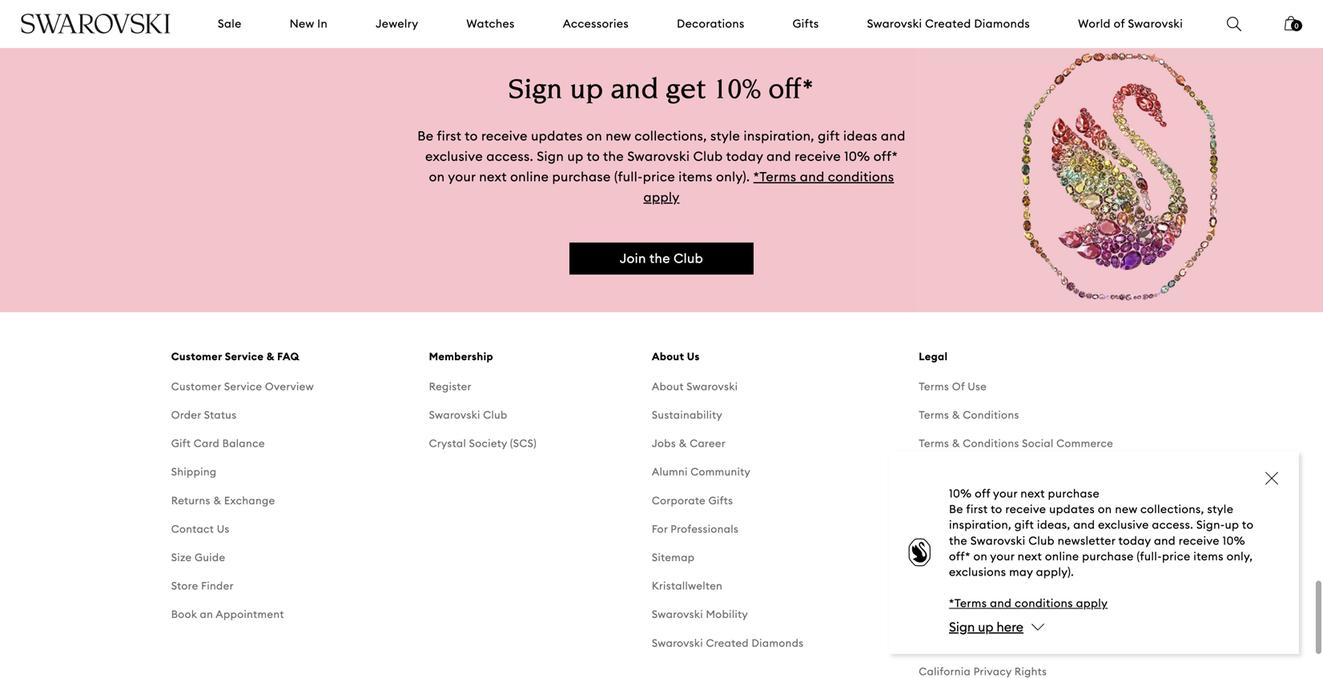 Task type: vqa. For each thing, say whether or not it's contained in the screenshot.
left login Image
no



Task type: describe. For each thing, give the bounding box(es) containing it.
imprint link
[[919, 551, 1152, 564]]

crystal society (scs) link
[[429, 437, 537, 450]]

california for california supply chain act
[[919, 637, 971, 650]]

new
[[290, 16, 314, 31]]

be first to receive updates on new collections, style inspiration, gift ideas and exclusive access. sign up to the swarovski club today and receive 10% off* on your next online purchase (full-price items only).
[[418, 128, 906, 185]]

search image image
[[1228, 17, 1242, 31]]

and inside *terms and conditions apply
[[800, 169, 825, 185]]

1 vertical spatial conditions
[[1015, 597, 1074, 611]]

0 horizontal spatial off*
[[769, 77, 815, 106]]

alumni community
[[652, 466, 751, 479]]

10% right get
[[713, 77, 762, 106]]

the inside the 10% off your next purchase be first to receive updates on new collections, style inspiration, gift ideas, and exclusive access. sign-up to the swarovski club newsletter today and receive 10% off* on your next online purchase (full-price items only, exclusions may apply).
[[949, 534, 968, 548]]

off* inside be first to receive updates on new collections, style inspiration, gift ideas and exclusive access. sign up to the swarovski club today and receive 10% off* on your next online purchase (full-price items only).
[[874, 148, 898, 165]]

store
[[171, 580, 198, 593]]

1 vertical spatial swarovski created diamonds link
[[652, 637, 804, 650]]

size guide link
[[171, 551, 314, 564]]

0 vertical spatial gifts
[[793, 16, 819, 31]]

exchange
[[224, 494, 275, 507]]

10% inside be first to receive updates on new collections, style inspiration, gift ideas and exclusive access. sign up to the swarovski club today and receive 10% off* on your next online purchase (full-price items only).
[[845, 148, 871, 165]]

for professionals link
[[652, 523, 804, 536]]

accessibility statement link
[[919, 608, 1152, 622]]

privacy policy link
[[919, 494, 1152, 507]]

here
[[997, 619, 1024, 636]]

0 vertical spatial swarovski created diamonds
[[867, 16, 1031, 31]]

2 vertical spatial purchase
[[1083, 550, 1134, 564]]

1 vertical spatial privacy
[[974, 665, 1012, 679]]

1 vertical spatial swarovski created diamonds
[[652, 637, 804, 650]]

order status link
[[171, 409, 314, 422]]

statement
[[987, 608, 1041, 622]]

be inside the 10% off your next purchase be first to receive updates on new collections, style inspiration, gift ideas, and exclusive access. sign-up to the swarovski club newsletter today and receive 10% off* on your next online purchase (full-price items only, exclusions may apply).
[[949, 503, 964, 517]]

conditions for terms & conditions social commerce
[[963, 437, 1020, 450]]

size guide
[[171, 551, 226, 564]]

gift inside be first to receive updates on new collections, style inspiration, gift ideas and exclusive access. sign up to the swarovski club today and receive 10% off* on your next online purchase (full-price items only).
[[818, 128, 840, 144]]

only,
[[1227, 550, 1253, 564]]

(full- inside be first to receive updates on new collections, style inspiration, gift ideas and exclusive access. sign up to the swarovski club today and receive 10% off* on your next online purchase (full-price items only).
[[615, 169, 643, 185]]

register link
[[429, 380, 537, 393]]

new inside the 10% off your next purchase be first to receive updates on new collections, style inspiration, gift ideas, and exclusive access. sign-up to the swarovski club newsletter today and receive 10% off* on your next online purchase (full-price items only, exclusions may apply).
[[1116, 503, 1138, 517]]

join
[[620, 250, 647, 267]]

of
[[1114, 16, 1125, 31]]

0 horizontal spatial *terms and conditions apply link
[[644, 169, 895, 206]]

about for about us
[[652, 350, 685, 363]]

& for returns & exchange
[[213, 494, 221, 507]]

california privacy rights link
[[919, 665, 1152, 679]]

us for about us
[[687, 350, 700, 363]]

1 horizontal spatial *terms and conditions apply link
[[949, 597, 1108, 611]]

0
[[1295, 22, 1299, 30]]

off
[[975, 487, 991, 501]]

terms & conditions link
[[919, 409, 1152, 422]]

policy
[[960, 494, 991, 507]]

ideas,
[[1038, 518, 1071, 533]]

in
[[317, 16, 328, 31]]

career
[[690, 437, 726, 450]]

order
[[171, 409, 201, 422]]

finder
[[201, 580, 234, 593]]

price inside the 10% off your next purchase be first to receive updates on new collections, style inspiration, gift ideas, and exclusive access. sign-up to the swarovski club newsletter today and receive 10% off* on your next online purchase (full-price items only, exclusions may apply).
[[1163, 550, 1191, 564]]

collections, inside the 10% off your next purchase be first to receive updates on new collections, style inspiration, gift ideas, and exclusive access. sign-up to the swarovski club newsletter today and receive 10% off* on your next online purchase (full-price items only, exclusions may apply).
[[1141, 503, 1205, 517]]

1 vertical spatial your
[[994, 487, 1018, 501]]

corporate gifts
[[652, 494, 733, 507]]

exclusive inside the 10% off your next purchase be first to receive updates on new collections, style inspiration, gift ideas, and exclusive access. sign-up to the swarovski club newsletter today and receive 10% off* on your next online purchase (full-price items only, exclusions may apply).
[[1099, 518, 1150, 533]]

world of swarovski
[[1079, 16, 1184, 31]]

crystal society (scs)
[[429, 437, 537, 450]]

swarovski club link
[[429, 409, 537, 422]]

sign up here link
[[949, 619, 1024, 636]]

0 vertical spatial apply
[[644, 189, 680, 206]]

1 vertical spatial next
[[1021, 487, 1045, 501]]

sign-
[[1197, 518, 1226, 533]]

world of swarovski link
[[1079, 16, 1184, 32]]

faq
[[277, 350, 300, 363]]

0 horizontal spatial created
[[706, 637, 749, 650]]

2 vertical spatial your
[[991, 550, 1015, 564]]

accessories
[[563, 16, 629, 31]]

online inside be first to receive updates on new collections, style inspiration, gift ideas and exclusive access. sign up to the swarovski club today and receive 10% off* on your next online purchase (full-price items only).
[[510, 169, 549, 185]]

act
[[1045, 637, 1063, 650]]

community
[[691, 466, 751, 479]]

card
[[194, 437, 220, 450]]

use
[[968, 380, 987, 393]]

service for overview
[[224, 380, 262, 393]]

(scs)
[[510, 437, 537, 450]]

kristallwelten link
[[652, 580, 804, 593]]

watches link
[[467, 16, 515, 32]]

inspiration, inside be first to receive updates on new collections, style inspiration, gift ideas and exclusive access. sign up to the swarovski club today and receive 10% off* on your next online purchase (full-price items only).
[[744, 128, 815, 144]]

register
[[429, 380, 472, 393]]

may
[[1010, 565, 1034, 580]]

terms & conditions
[[919, 409, 1020, 422]]

accessories link
[[563, 16, 629, 32]]

jewelry
[[376, 16, 419, 31]]

1 vertical spatial diamonds
[[752, 637, 804, 650]]

items inside the 10% off your next purchase be first to receive updates on new collections, style inspiration, gift ideas, and exclusive access. sign-up to the swarovski club newsletter today and receive 10% off* on your next online purchase (full-price items only, exclusions may apply).
[[1194, 550, 1224, 564]]

new inside be first to receive updates on new collections, style inspiration, gift ideas and exclusive access. sign up to the swarovski club today and receive 10% off* on your next online purchase (full-price items only).
[[606, 128, 631, 144]]

about swarovski link
[[652, 380, 804, 393]]

customer service overview
[[171, 380, 314, 393]]

10% left off
[[949, 487, 972, 501]]

sign up here
[[949, 619, 1024, 636]]

shipping
[[171, 466, 217, 479]]

style inside be first to receive updates on new collections, style inspiration, gift ideas and exclusive access. sign up to the swarovski club today and receive 10% off* on your next online purchase (full-price items only).
[[711, 128, 741, 144]]

1 horizontal spatial diamonds
[[975, 16, 1031, 31]]

imprint
[[919, 551, 957, 564]]

updates inside be first to receive updates on new collections, style inspiration, gift ideas and exclusive access. sign up to the swarovski club today and receive 10% off* on your next online purchase (full-price items only).
[[531, 128, 583, 144]]

rights
[[1015, 665, 1047, 679]]

items inside be first to receive updates on new collections, style inspiration, gift ideas and exclusive access. sign up to the swarovski club today and receive 10% off* on your next online purchase (full-price items only).
[[679, 169, 713, 185]]

(full- inside the 10% off your next purchase be first to receive updates on new collections, style inspiration, gift ideas, and exclusive access. sign-up to the swarovski club newsletter today and receive 10% off* on your next online purchase (full-price items only, exclusions may apply).
[[1137, 550, 1163, 564]]

contact us link
[[171, 523, 314, 536]]

exclusions
[[949, 565, 1007, 580]]

returns & exchange link
[[171, 494, 314, 507]]

0 vertical spatial privacy
[[919, 494, 957, 507]]

& for terms & conditions social commerce
[[952, 437, 961, 450]]

gift card balance link
[[171, 437, 314, 450]]

the inside be first to receive updates on new collections, style inspiration, gift ideas and exclusive access. sign up to the swarovski club today and receive 10% off* on your next online purchase (full-price items only).
[[603, 148, 624, 165]]

0 horizontal spatial *terms and conditions apply
[[644, 169, 895, 206]]

0 horizontal spatial conditions
[[828, 169, 895, 185]]

off* inside the 10% off your next purchase be first to receive updates on new collections, style inspiration, gift ideas, and exclusive access. sign-up to the swarovski club newsletter today and receive 10% off* on your next online purchase (full-price items only, exclusions may apply).
[[949, 550, 971, 564]]

book
[[171, 608, 197, 622]]

inspiration, inside the 10% off your next purchase be first to receive updates on new collections, style inspiration, gift ideas, and exclusive access. sign-up to the swarovski club newsletter today and receive 10% off* on your next online purchase (full-price items only, exclusions may apply).
[[949, 518, 1012, 533]]

an
[[200, 608, 213, 622]]

1 vertical spatial gifts
[[709, 494, 733, 507]]

new in
[[290, 16, 328, 31]]

contact
[[171, 523, 214, 536]]

professionals
[[671, 523, 739, 536]]

gifts link
[[793, 16, 819, 32]]

sign for sign up here
[[949, 619, 975, 636]]

membership
[[429, 350, 493, 363]]

be inside be first to receive updates on new collections, style inspiration, gift ideas and exclusive access. sign up to the swarovski club today and receive 10% off* on your next online purchase (full-price items only).
[[418, 128, 434, 144]]

for professionals
[[652, 523, 739, 536]]

collections, inside be first to receive updates on new collections, style inspiration, gift ideas and exclusive access. sign up to the swarovski club today and receive 10% off* on your next online purchase (full-price items only).
[[635, 128, 707, 144]]

status
[[204, 409, 237, 422]]

us for contact us
[[217, 523, 230, 536]]

access. inside be first to receive updates on new collections, style inspiration, gift ideas and exclusive access. sign up to the swarovski club today and receive 10% off* on your next online purchase (full-price items only).
[[487, 148, 534, 165]]

gift inside the 10% off your next purchase be first to receive updates on new collections, style inspiration, gift ideas, and exclusive access. sign-up to the swarovski club newsletter today and receive 10% off* on your next online purchase (full-price items only, exclusions may apply).
[[1015, 518, 1035, 533]]

1 vertical spatial *terms and conditions apply
[[949, 597, 1108, 611]]

customer for customer service & faq
[[171, 350, 222, 363]]

1 horizontal spatial swarovski created diamonds link
[[867, 16, 1031, 32]]

swarovski club
[[429, 409, 508, 422]]

& left faq
[[267, 350, 275, 363]]

society
[[469, 437, 507, 450]]

accessibility
[[919, 608, 984, 622]]

legal
[[919, 350, 948, 363]]

club inside the 10% off your next purchase be first to receive updates on new collections, style inspiration, gift ideas, and exclusive access. sign-up to the swarovski club newsletter today and receive 10% off* on your next online purchase (full-price items only, exclusions may apply).
[[1029, 534, 1055, 548]]



Task type: locate. For each thing, give the bounding box(es) containing it.
0 vertical spatial next
[[479, 169, 507, 185]]

0 vertical spatial swarovski created diamonds link
[[867, 16, 1031, 32]]

consent
[[959, 523, 1002, 536]]

0 vertical spatial *terms
[[754, 169, 797, 185]]

0 horizontal spatial (full-
[[615, 169, 643, 185]]

1 vertical spatial us
[[217, 523, 230, 536]]

1 horizontal spatial first
[[967, 503, 988, 517]]

conditions down apply).
[[1015, 597, 1074, 611]]

swarovski mobility
[[652, 608, 748, 622]]

purchase inside be first to receive updates on new collections, style inspiration, gift ideas and exclusive access. sign up to the swarovski club today and receive 10% off* on your next online purchase (full-price items only).
[[553, 169, 611, 185]]

your inside be first to receive updates on new collections, style inspiration, gift ideas and exclusive access. sign up to the swarovski club today and receive 10% off* on your next online purchase (full-price items only).
[[448, 169, 476, 185]]

jobs & career
[[652, 437, 726, 450]]

conditions for terms & conditions
[[963, 409, 1020, 422]]

0 vertical spatial collections,
[[635, 128, 707, 144]]

0 horizontal spatial access.
[[487, 148, 534, 165]]

supply
[[974, 637, 1009, 650]]

1 horizontal spatial conditions
[[1015, 597, 1074, 611]]

inspiration, down policy
[[949, 518, 1012, 533]]

*terms right the only).
[[754, 169, 797, 185]]

(full-
[[615, 169, 643, 185], [1137, 550, 1163, 564]]

be
[[418, 128, 434, 144], [949, 503, 964, 517]]

0 vertical spatial off*
[[769, 77, 815, 106]]

gift down privacy policy link
[[1015, 518, 1035, 533]]

style up sign-
[[1208, 503, 1234, 517]]

service for &
[[225, 350, 264, 363]]

alumni community link
[[652, 466, 804, 479]]

club right join
[[674, 250, 704, 267]]

style
[[711, 128, 741, 144], [1208, 503, 1234, 517]]

1 vertical spatial *terms and conditions apply link
[[949, 597, 1108, 611]]

1 vertical spatial (full-
[[1137, 550, 1163, 564]]

1 vertical spatial purchase
[[1048, 487, 1100, 501]]

jobs
[[652, 437, 676, 450]]

*terms inside *terms and conditions apply
[[754, 169, 797, 185]]

0 vertical spatial california
[[919, 637, 971, 650]]

about down about us
[[652, 380, 684, 393]]

0 horizontal spatial exclusive
[[425, 148, 483, 165]]

purchase
[[553, 169, 611, 185], [1048, 487, 1100, 501], [1083, 550, 1134, 564]]

new
[[606, 128, 631, 144], [1116, 503, 1138, 517]]

0 vertical spatial sign
[[508, 77, 563, 106]]

cookie consent link
[[919, 523, 1152, 536]]

1 horizontal spatial *terms and conditions apply
[[949, 597, 1108, 611]]

today inside be first to receive updates on new collections, style inspiration, gift ideas and exclusive access. sign up to the swarovski club today and receive 10% off* on your next online purchase (full-price items only).
[[726, 148, 764, 165]]

exclusive inside be first to receive updates on new collections, style inspiration, gift ideas and exclusive access. sign up to the swarovski club today and receive 10% off* on your next online purchase (full-price items only).
[[425, 148, 483, 165]]

terms left of
[[919, 380, 950, 393]]

california privacy rights
[[919, 665, 1047, 679]]

items left only,
[[1194, 550, 1224, 564]]

1 vertical spatial gift
[[1015, 518, 1035, 533]]

up inside be first to receive updates on new collections, style inspiration, gift ideas and exclusive access. sign up to the swarovski club today and receive 10% off* on your next online purchase (full-price items only).
[[568, 148, 584, 165]]

2 california from the top
[[919, 665, 971, 679]]

crystal
[[429, 437, 466, 450]]

customer for customer service overview
[[171, 380, 221, 393]]

world
[[1079, 16, 1111, 31]]

cart-mobile image image
[[1285, 16, 1298, 30]]

sign for sign up and get 10% off*
[[508, 77, 563, 106]]

0 horizontal spatial collections,
[[635, 128, 707, 144]]

club up imprint link on the bottom of page
[[1029, 534, 1055, 548]]

club up society
[[483, 409, 508, 422]]

1 vertical spatial today
[[1119, 534, 1152, 548]]

conditions down use
[[963, 409, 1020, 422]]

1 horizontal spatial style
[[1208, 503, 1234, 517]]

1 vertical spatial conditions
[[963, 437, 1020, 450]]

mobility
[[706, 608, 748, 622]]

0 vertical spatial items
[[679, 169, 713, 185]]

1 horizontal spatial the
[[650, 250, 671, 267]]

customer up customer service overview link
[[171, 350, 222, 363]]

terms & conditions social commerce link
[[919, 437, 1152, 450]]

privacy up cookie
[[919, 494, 957, 507]]

0 horizontal spatial apply
[[644, 189, 680, 206]]

2 terms from the top
[[919, 409, 950, 422]]

newsletter
[[1058, 534, 1116, 548]]

1 horizontal spatial off*
[[874, 148, 898, 165]]

today right newsletter
[[1119, 534, 1152, 548]]

next inside be first to receive updates on new collections, style inspiration, gift ideas and exclusive access. sign up to the swarovski club today and receive 10% off* on your next online purchase (full-price items only).
[[479, 169, 507, 185]]

0 horizontal spatial items
[[679, 169, 713, 185]]

& down terms & conditions
[[952, 437, 961, 450]]

1 vertical spatial first
[[967, 503, 988, 517]]

1 vertical spatial collections,
[[1141, 503, 1205, 517]]

swarovski mobility link
[[652, 608, 804, 622]]

0 horizontal spatial us
[[217, 523, 230, 536]]

privacy down supply
[[974, 665, 1012, 679]]

0 horizontal spatial privacy
[[919, 494, 957, 507]]

style up the only).
[[711, 128, 741, 144]]

social
[[1023, 437, 1054, 450]]

1 vertical spatial terms
[[919, 409, 950, 422]]

apply down newsletter
[[1077, 597, 1108, 611]]

diamonds
[[975, 16, 1031, 31], [752, 637, 804, 650]]

0 horizontal spatial first
[[437, 128, 462, 144]]

corporate
[[652, 494, 706, 507]]

created
[[926, 16, 972, 31], [706, 637, 749, 650]]

0 vertical spatial purchase
[[553, 169, 611, 185]]

and
[[611, 77, 659, 106], [881, 128, 906, 144], [767, 148, 792, 165], [800, 169, 825, 185], [1074, 518, 1096, 533], [1155, 534, 1176, 548], [990, 597, 1012, 611]]

terms for terms & conditions social commerce
[[919, 437, 950, 450]]

club up the only).
[[694, 148, 723, 165]]

updates inside the 10% off your next purchase be first to receive updates on new collections, style inspiration, gift ideas, and exclusive access. sign-up to the swarovski club newsletter today and receive 10% off* on your next online purchase (full-price items only, exclusions may apply).
[[1050, 503, 1095, 517]]

jobs & career link
[[652, 437, 804, 450]]

1 customer from the top
[[171, 350, 222, 363]]

on
[[587, 128, 603, 144], [429, 169, 445, 185], [1098, 503, 1112, 517], [974, 550, 988, 564]]

1 horizontal spatial today
[[1119, 534, 1152, 548]]

only).
[[716, 169, 750, 185]]

1 vertical spatial california
[[919, 665, 971, 679]]

conditions down the ideas
[[828, 169, 895, 185]]

gift left the ideas
[[818, 128, 840, 144]]

access. inside the 10% off your next purchase be first to receive updates on new collections, style inspiration, gift ideas, and exclusive access. sign-up to the swarovski club newsletter today and receive 10% off* on your next online purchase (full-price items only, exclusions may apply).
[[1153, 518, 1194, 533]]

to
[[465, 128, 478, 144], [587, 148, 600, 165], [991, 503, 1003, 517], [1243, 518, 1254, 533]]

swarovski created diamonds link
[[867, 16, 1031, 32], [652, 637, 804, 650]]

2 conditions from the top
[[963, 437, 1020, 450]]

1 conditions from the top
[[963, 409, 1020, 422]]

1 vertical spatial updates
[[1050, 503, 1095, 517]]

up inside the 10% off your next purchase be first to receive updates on new collections, style inspiration, gift ideas, and exclusive access. sign-up to the swarovski club newsletter today and receive 10% off* on your next online purchase (full-price items only, exclusions may apply).
[[1226, 518, 1240, 533]]

of
[[952, 380, 965, 393]]

terms down terms & conditions
[[919, 437, 950, 450]]

style inside the 10% off your next purchase be first to receive updates on new collections, style inspiration, gift ideas, and exclusive access. sign-up to the swarovski club newsletter today and receive 10% off* on your next online purchase (full-price items only, exclusions may apply).
[[1208, 503, 1234, 517]]

0 vertical spatial style
[[711, 128, 741, 144]]

swarovski image
[[20, 13, 171, 34]]

1 horizontal spatial inspiration,
[[949, 518, 1012, 533]]

items left the only).
[[679, 169, 713, 185]]

sitemap link
[[652, 551, 804, 564]]

0 vertical spatial today
[[726, 148, 764, 165]]

cookie
[[919, 523, 956, 536]]

decorations
[[677, 16, 745, 31]]

sale link
[[218, 16, 242, 32]]

2 vertical spatial sign
[[949, 619, 975, 636]]

terms of use link
[[919, 380, 1152, 393]]

sign inside be first to receive updates on new collections, style inspiration, gift ideas and exclusive access. sign up to the swarovski club today and receive 10% off* on your next online purchase (full-price items only).
[[537, 148, 564, 165]]

1 vertical spatial customer
[[171, 380, 221, 393]]

collections, down sign up and get 10% off*
[[635, 128, 707, 144]]

appointment
[[216, 608, 284, 622]]

store finder
[[171, 580, 234, 593]]

new up newsletter
[[1116, 503, 1138, 517]]

service up order status link
[[224, 380, 262, 393]]

service up customer service overview link
[[225, 350, 264, 363]]

up
[[570, 77, 604, 106], [568, 148, 584, 165], [1226, 518, 1240, 533], [978, 619, 994, 636]]

1 vertical spatial inspiration,
[[949, 518, 1012, 533]]

0 vertical spatial conditions
[[963, 409, 1020, 422]]

0 vertical spatial *terms and conditions apply
[[644, 169, 895, 206]]

ideas
[[844, 128, 878, 144]]

commerce
[[1057, 437, 1114, 450]]

0 vertical spatial first
[[437, 128, 462, 144]]

& for jobs & career
[[679, 437, 687, 450]]

us
[[687, 350, 700, 363], [217, 523, 230, 536]]

items
[[679, 169, 713, 185], [1194, 550, 1224, 564]]

first inside the 10% off your next purchase be first to receive updates on new collections, style inspiration, gift ideas, and exclusive access. sign-up to the swarovski club newsletter today and receive 10% off* on your next online purchase (full-price items only, exclusions may apply).
[[967, 503, 988, 517]]

terms for terms & conditions
[[919, 409, 950, 422]]

& for terms & conditions
[[952, 409, 961, 422]]

terms for terms of use
[[919, 380, 950, 393]]

10% up only,
[[1223, 534, 1246, 548]]

0 vertical spatial inspiration,
[[744, 128, 815, 144]]

1 horizontal spatial created
[[926, 16, 972, 31]]

watches
[[467, 16, 515, 31]]

california down accessibility
[[919, 637, 971, 650]]

0 horizontal spatial inspiration,
[[744, 128, 815, 144]]

1 horizontal spatial price
[[1163, 550, 1191, 564]]

1 vertical spatial about
[[652, 380, 684, 393]]

collections, up sign-
[[1141, 503, 1205, 517]]

1 vertical spatial created
[[706, 637, 749, 650]]

alumni
[[652, 466, 688, 479]]

0 vertical spatial us
[[687, 350, 700, 363]]

10% off your next purchase be first to receive updates on new collections, style inspiration, gift ideas, and exclusive access. sign-up to the swarovski club newsletter today and receive 10% off* on your next online purchase (full-price items only, exclusions may apply).
[[949, 487, 1254, 580]]

swarovski created diamonds
[[867, 16, 1031, 31], [652, 637, 804, 650]]

1 vertical spatial exclusive
[[1099, 518, 1150, 533]]

& right returns
[[213, 494, 221, 507]]

about swarovski
[[652, 380, 738, 393]]

& down of
[[952, 409, 961, 422]]

2 about from the top
[[652, 380, 684, 393]]

off* up exclusions
[[949, 550, 971, 564]]

0 vertical spatial price
[[643, 169, 675, 185]]

1 horizontal spatial items
[[1194, 550, 1224, 564]]

customer service & faq
[[171, 350, 300, 363]]

1 horizontal spatial apply
[[1077, 597, 1108, 611]]

1 horizontal spatial access.
[[1153, 518, 1194, 533]]

0 vertical spatial customer
[[171, 350, 222, 363]]

1 vertical spatial new
[[1116, 503, 1138, 517]]

gift card balance
[[171, 437, 265, 450]]

2 vertical spatial next
[[1018, 550, 1043, 564]]

join the club
[[620, 250, 704, 267]]

0 horizontal spatial gift
[[818, 128, 840, 144]]

returns & exchange
[[171, 494, 275, 507]]

1 horizontal spatial collections,
[[1141, 503, 1205, 517]]

size
[[171, 551, 192, 564]]

1 horizontal spatial updates
[[1050, 503, 1095, 517]]

0 vertical spatial your
[[448, 169, 476, 185]]

about up about swarovski on the bottom of page
[[652, 350, 685, 363]]

price left only,
[[1163, 550, 1191, 564]]

1 vertical spatial style
[[1208, 503, 1234, 517]]

0 horizontal spatial updates
[[531, 128, 583, 144]]

apply down be first to receive updates on new collections, style inspiration, gift ideas and exclusive access. sign up to the swarovski club today and receive 10% off* on your next online purchase (full-price items only).
[[644, 189, 680, 206]]

1 california from the top
[[919, 637, 971, 650]]

3 terms from the top
[[919, 437, 950, 450]]

off* down the ideas
[[874, 148, 898, 165]]

california supply chain act
[[919, 637, 1063, 650]]

1 vertical spatial service
[[224, 380, 262, 393]]

*terms up sign up here
[[949, 597, 987, 611]]

1 horizontal spatial (full-
[[1137, 550, 1163, 564]]

10%
[[713, 77, 762, 106], [845, 148, 871, 165], [949, 487, 972, 501], [1223, 534, 1246, 548]]

1 horizontal spatial exclusive
[[1099, 518, 1150, 533]]

2 vertical spatial the
[[949, 534, 968, 548]]

california down california supply chain act
[[919, 665, 971, 679]]

join the club link
[[570, 243, 754, 275]]

swarovski
[[867, 16, 923, 31], [1128, 16, 1184, 31], [628, 148, 690, 165], [687, 380, 738, 393], [429, 409, 481, 422], [971, 534, 1026, 548], [652, 608, 703, 622], [652, 637, 703, 650]]

the inside join the club link
[[650, 250, 671, 267]]

terms down terms of use
[[919, 409, 950, 422]]

us down returns & exchange
[[217, 523, 230, 536]]

2 vertical spatial terms
[[919, 437, 950, 450]]

1 vertical spatial be
[[949, 503, 964, 517]]

sale
[[218, 16, 242, 31]]

today inside the 10% off your next purchase be first to receive updates on new collections, style inspiration, gift ideas, and exclusive access. sign-up to the swarovski club newsletter today and receive 10% off* on your next online purchase (full-price items only, exclusions may apply).
[[1119, 534, 1152, 548]]

swarovski inside be first to receive updates on new collections, style inspiration, gift ideas and exclusive access. sign up to the swarovski club today and receive 10% off* on your next online purchase (full-price items only).
[[628, 148, 690, 165]]

0 vertical spatial diamonds
[[975, 16, 1031, 31]]

0 vertical spatial *terms and conditions apply link
[[644, 169, 895, 206]]

customer up order status
[[171, 380, 221, 393]]

first inside be first to receive updates on new collections, style inspiration, gift ideas and exclusive access. sign up to the swarovski club today and receive 10% off* on your next online purchase (full-price items only).
[[437, 128, 462, 144]]

new down sign up and get 10% off*
[[606, 128, 631, 144]]

online inside the 10% off your next purchase be first to receive updates on new collections, style inspiration, gift ideas, and exclusive access. sign-up to the swarovski club newsletter today and receive 10% off* on your next online purchase (full-price items only, exclusions may apply).
[[1046, 550, 1080, 564]]

club
[[694, 148, 723, 165], [674, 250, 704, 267], [483, 409, 508, 422], [1029, 534, 1055, 548]]

apply
[[644, 189, 680, 206], [1077, 597, 1108, 611]]

1 horizontal spatial *terms
[[949, 597, 987, 611]]

terms
[[919, 380, 950, 393], [919, 409, 950, 422], [919, 437, 950, 450]]

0 horizontal spatial price
[[643, 169, 675, 185]]

inspiration,
[[744, 128, 815, 144], [949, 518, 1012, 533]]

returns
[[171, 494, 211, 507]]

& right jobs
[[679, 437, 687, 450]]

10% down the ideas
[[845, 148, 871, 165]]

price left the only).
[[643, 169, 675, 185]]

1 horizontal spatial online
[[1046, 550, 1080, 564]]

sitemap
[[652, 551, 695, 564]]

chain
[[1012, 637, 1043, 650]]

0 vertical spatial service
[[225, 350, 264, 363]]

1 vertical spatial apply
[[1077, 597, 1108, 611]]

sustainability link
[[652, 409, 804, 422]]

service
[[225, 350, 264, 363], [224, 380, 262, 393]]

off* down gifts link
[[769, 77, 815, 106]]

0 horizontal spatial style
[[711, 128, 741, 144]]

about for about swarovski
[[652, 380, 684, 393]]

decorations link
[[677, 16, 745, 32]]

balance
[[222, 437, 265, 450]]

2 customer from the top
[[171, 380, 221, 393]]

1 vertical spatial off*
[[874, 148, 898, 165]]

us up about swarovski on the bottom of page
[[687, 350, 700, 363]]

0 vertical spatial new
[[606, 128, 631, 144]]

1 vertical spatial *terms
[[949, 597, 987, 611]]

club inside be first to receive updates on new collections, style inspiration, gift ideas and exclusive access. sign up to the swarovski club today and receive 10% off* on your next online purchase (full-price items only).
[[694, 148, 723, 165]]

inspiration, up the only).
[[744, 128, 815, 144]]

contact us
[[171, 523, 230, 536]]

today up the only).
[[726, 148, 764, 165]]

swarovski inside the 10% off your next purchase be first to receive updates on new collections, style inspiration, gift ideas, and exclusive access. sign-up to the swarovski club newsletter today and receive 10% off* on your next online purchase (full-price items only, exclusions may apply).
[[971, 534, 1026, 548]]

0 horizontal spatial gifts
[[709, 494, 733, 507]]

1 about from the top
[[652, 350, 685, 363]]

exclusive
[[425, 148, 483, 165], [1099, 518, 1150, 533]]

price inside be first to receive updates on new collections, style inspiration, gift ideas and exclusive access. sign up to the swarovski club today and receive 10% off* on your next online purchase (full-price items only).
[[643, 169, 675, 185]]

*terms
[[754, 169, 797, 185], [949, 597, 987, 611]]

0 vertical spatial terms
[[919, 380, 950, 393]]

0 vertical spatial updates
[[531, 128, 583, 144]]

privacy policy
[[919, 494, 991, 507]]

1 vertical spatial access.
[[1153, 518, 1194, 533]]

terms & conditions social commerce
[[919, 437, 1114, 450]]

1 terms from the top
[[919, 380, 950, 393]]

sign up and get 10% off*
[[508, 77, 815, 106]]

conditions down terms & conditions
[[963, 437, 1020, 450]]

california for california privacy rights
[[919, 665, 971, 679]]

california
[[919, 637, 971, 650], [919, 665, 971, 679]]

0 horizontal spatial swarovski created diamonds link
[[652, 637, 804, 650]]



